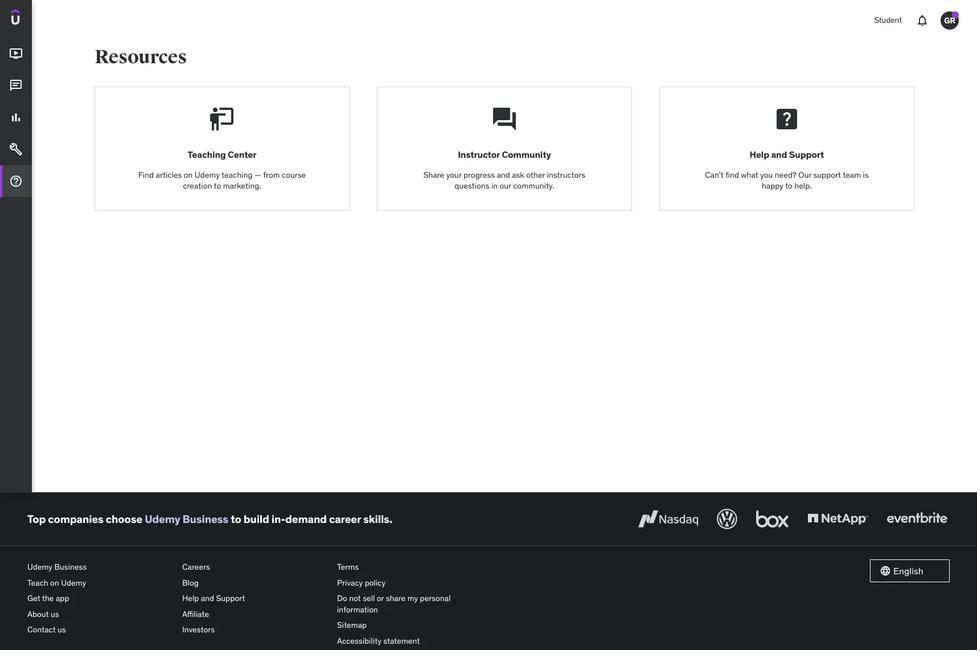 Task type: locate. For each thing, give the bounding box(es) containing it.
2 vertical spatial and
[[201, 593, 214, 604]]

box image
[[754, 507, 792, 532]]

do
[[337, 593, 348, 604]]

on
[[184, 170, 193, 180], [50, 578, 59, 588]]

to right creation
[[214, 181, 221, 191]]

investors link
[[182, 623, 328, 638]]

0 vertical spatial help
[[750, 149, 770, 160]]

personal
[[420, 593, 451, 604]]

0 horizontal spatial to
[[214, 181, 221, 191]]

teaching center
[[188, 149, 257, 160]]

find
[[726, 170, 740, 180]]

support down blog link
[[216, 593, 245, 604]]

terms privacy policy do not sell or share my personal information sitemap accessibility statement
[[337, 562, 451, 646]]

1 vertical spatial support
[[216, 593, 245, 604]]

find articles on udemy teaching — from course creation to marketing.
[[138, 170, 306, 191]]

udemy up the app
[[61, 578, 86, 588]]

0 horizontal spatial and
[[201, 593, 214, 604]]

skills.
[[364, 512, 393, 526]]

0 horizontal spatial help
[[182, 593, 199, 604]]

udemy up creation
[[195, 170, 220, 180]]

your
[[447, 170, 462, 180]]

community
[[502, 149, 551, 160]]

support inside the careers blog help and support affiliate investors
[[216, 593, 245, 604]]

1 horizontal spatial help
[[750, 149, 770, 160]]

privacy policy link
[[337, 575, 483, 591]]

2 horizontal spatial and
[[772, 149, 788, 160]]

and inside the careers blog help and support affiliate investors
[[201, 593, 214, 604]]

instructor community
[[458, 149, 551, 160]]

blog
[[182, 578, 199, 588]]

blog link
[[182, 575, 328, 591]]

from
[[263, 170, 280, 180]]

english
[[894, 565, 924, 577]]

help
[[750, 149, 770, 160], [182, 593, 199, 604]]

udemy business link up careers
[[145, 512, 229, 526]]

student
[[875, 15, 903, 25]]

investors
[[182, 625, 215, 635]]

teaching
[[188, 149, 226, 160]]

1 medium image from the top
[[9, 47, 23, 61]]

help down blog
[[182, 593, 199, 604]]

our
[[799, 170, 812, 180]]

choose
[[106, 512, 143, 526]]

0 vertical spatial on
[[184, 170, 193, 180]]

medium image
[[9, 47, 23, 61], [9, 79, 23, 92], [9, 111, 23, 124], [9, 174, 23, 188]]

business
[[183, 512, 229, 526], [54, 562, 87, 572]]

udemy business link up get the app link
[[27, 560, 173, 575]]

us right 'contact'
[[58, 625, 66, 635]]

happy
[[763, 181, 784, 191]]

find
[[138, 170, 154, 180]]

and up affiliate
[[201, 593, 214, 604]]

do not sell or share my personal information button
[[337, 591, 483, 618]]

in-
[[272, 512, 286, 526]]

careers link
[[182, 560, 328, 575]]

us
[[51, 609, 59, 619], [58, 625, 66, 635]]

team
[[844, 170, 862, 180]]

support up our
[[790, 149, 825, 160]]

get
[[27, 593, 40, 604]]

0 horizontal spatial business
[[54, 562, 87, 572]]

creation
[[183, 181, 212, 191]]

contact
[[27, 625, 56, 635]]

udemy up teach
[[27, 562, 52, 572]]

1 vertical spatial business
[[54, 562, 87, 572]]

0 horizontal spatial on
[[50, 578, 59, 588]]

udemy right choose
[[145, 512, 180, 526]]

1 vertical spatial on
[[50, 578, 59, 588]]

to
[[214, 181, 221, 191], [786, 181, 793, 191], [231, 512, 241, 526]]

medium image
[[9, 143, 23, 156]]

and for share your progress and ask other instructors questions in our community.
[[497, 170, 510, 180]]

on up creation
[[184, 170, 193, 180]]

—
[[255, 170, 262, 180]]

1 vertical spatial and
[[497, 170, 510, 180]]

support
[[790, 149, 825, 160], [216, 593, 245, 604]]

0 vertical spatial and
[[772, 149, 788, 160]]

business up careers
[[183, 512, 229, 526]]

teaching
[[222, 170, 253, 180]]

accessibility statement link
[[337, 634, 483, 649]]

help up you
[[750, 149, 770, 160]]

2 horizontal spatial to
[[786, 181, 793, 191]]

center
[[228, 149, 257, 160]]

to left build
[[231, 512, 241, 526]]

business inside udemy business teach on udemy get the app about us contact us
[[54, 562, 87, 572]]

1 horizontal spatial and
[[497, 170, 510, 180]]

and up our
[[497, 170, 510, 180]]

and inside share your progress and ask other instructors questions in our community.
[[497, 170, 510, 180]]

udemy
[[195, 170, 220, 180], [145, 512, 180, 526], [27, 562, 52, 572], [61, 578, 86, 588]]

business up the app
[[54, 562, 87, 572]]

and up "need?"
[[772, 149, 788, 160]]

policy
[[365, 578, 386, 588]]

questions
[[455, 181, 490, 191]]

affiliate
[[182, 609, 209, 619]]

on right teach
[[50, 578, 59, 588]]

0 horizontal spatial support
[[216, 593, 245, 604]]

us right 'about'
[[51, 609, 59, 619]]

udemy business teach on udemy get the app about us contact us
[[27, 562, 87, 635]]

1 vertical spatial help
[[182, 593, 199, 604]]

udemy business link
[[145, 512, 229, 526], [27, 560, 173, 575]]

english button
[[871, 560, 951, 582]]

support
[[814, 170, 842, 180]]

affiliate link
[[182, 607, 328, 623]]

to inside find articles on udemy teaching — from course creation to marketing.
[[214, 181, 221, 191]]

teach on udemy link
[[27, 575, 173, 591]]

1 horizontal spatial business
[[183, 512, 229, 526]]

help and support link
[[182, 591, 328, 607]]

1 horizontal spatial on
[[184, 170, 193, 180]]

to down "need?"
[[786, 181, 793, 191]]

1 horizontal spatial support
[[790, 149, 825, 160]]

0 vertical spatial business
[[183, 512, 229, 526]]

1 vertical spatial udemy business link
[[27, 560, 173, 575]]

share your progress and ask other instructors questions in our community.
[[424, 170, 586, 191]]

resources
[[95, 45, 187, 69]]

can't
[[706, 170, 724, 180]]

terms
[[337, 562, 359, 572]]

4 medium image from the top
[[9, 174, 23, 188]]

share
[[424, 170, 445, 180]]



Task type: describe. For each thing, give the bounding box(es) containing it.
teach
[[27, 578, 48, 588]]

privacy
[[337, 578, 363, 588]]

community.
[[514, 181, 555, 191]]

get the app link
[[27, 591, 173, 607]]

accessibility
[[337, 636, 382, 646]]

demand
[[286, 512, 327, 526]]

instructor
[[458, 149, 500, 160]]

companies
[[48, 512, 104, 526]]

careers blog help and support affiliate investors
[[182, 562, 245, 635]]

the
[[42, 593, 54, 604]]

need?
[[775, 170, 797, 180]]

on inside find articles on udemy teaching — from course creation to marketing.
[[184, 170, 193, 180]]

about us link
[[27, 607, 173, 623]]

help and support
[[750, 149, 825, 160]]

statement
[[384, 636, 420, 646]]

top
[[27, 512, 46, 526]]

and for careers blog help and support affiliate investors
[[201, 593, 214, 604]]

not
[[349, 593, 361, 604]]

our
[[500, 181, 512, 191]]

gr
[[945, 15, 956, 25]]

instructors
[[547, 170, 586, 180]]

1 vertical spatial us
[[58, 625, 66, 635]]

eventbrite image
[[885, 507, 951, 532]]

careers
[[182, 562, 210, 572]]

student link
[[868, 7, 910, 34]]

you have alerts image
[[953, 11, 960, 18]]

other
[[527, 170, 546, 180]]

my
[[408, 593, 418, 604]]

progress
[[464, 170, 495, 180]]

sitemap link
[[337, 618, 483, 634]]

3 medium image from the top
[[9, 111, 23, 124]]

1 horizontal spatial to
[[231, 512, 241, 526]]

udemy inside find articles on udemy teaching — from course creation to marketing.
[[195, 170, 220, 180]]

notifications image
[[916, 14, 930, 27]]

you
[[761, 170, 774, 180]]

information
[[337, 605, 378, 615]]

help.
[[795, 181, 812, 191]]

sitemap
[[337, 620, 367, 631]]

nasdaq image
[[636, 507, 702, 532]]

or
[[377, 593, 384, 604]]

0 vertical spatial udemy business link
[[145, 512, 229, 526]]

contact us link
[[27, 623, 173, 638]]

terms link
[[337, 560, 483, 575]]

is
[[864, 170, 870, 180]]

marketing.
[[223, 181, 261, 191]]

on inside udemy business teach on udemy get the app about us contact us
[[50, 578, 59, 588]]

career
[[329, 512, 361, 526]]

can't find what you need? our support team is happy to help.
[[706, 170, 870, 191]]

articles
[[156, 170, 182, 180]]

gr link
[[937, 7, 964, 34]]

2 medium image from the top
[[9, 79, 23, 92]]

small image
[[880, 565, 892, 577]]

volkswagen image
[[715, 507, 740, 532]]

ask
[[512, 170, 525, 180]]

build
[[244, 512, 269, 526]]

0 vertical spatial us
[[51, 609, 59, 619]]

share
[[386, 593, 406, 604]]

netapp image
[[806, 507, 871, 532]]

top companies choose udemy business to build in-demand career skills.
[[27, 512, 393, 526]]

to inside can't find what you need? our support team is happy to help.
[[786, 181, 793, 191]]

0 vertical spatial support
[[790, 149, 825, 160]]

what
[[742, 170, 759, 180]]

help inside the careers blog help and support affiliate investors
[[182, 593, 199, 604]]

course
[[282, 170, 306, 180]]

about
[[27, 609, 49, 619]]

sell
[[363, 593, 375, 604]]

app
[[56, 593, 69, 604]]

in
[[492, 181, 498, 191]]

udemy image
[[11, 9, 63, 29]]



Task type: vqa. For each thing, say whether or not it's contained in the screenshot.
xsmall image in the IT & Software link
no



